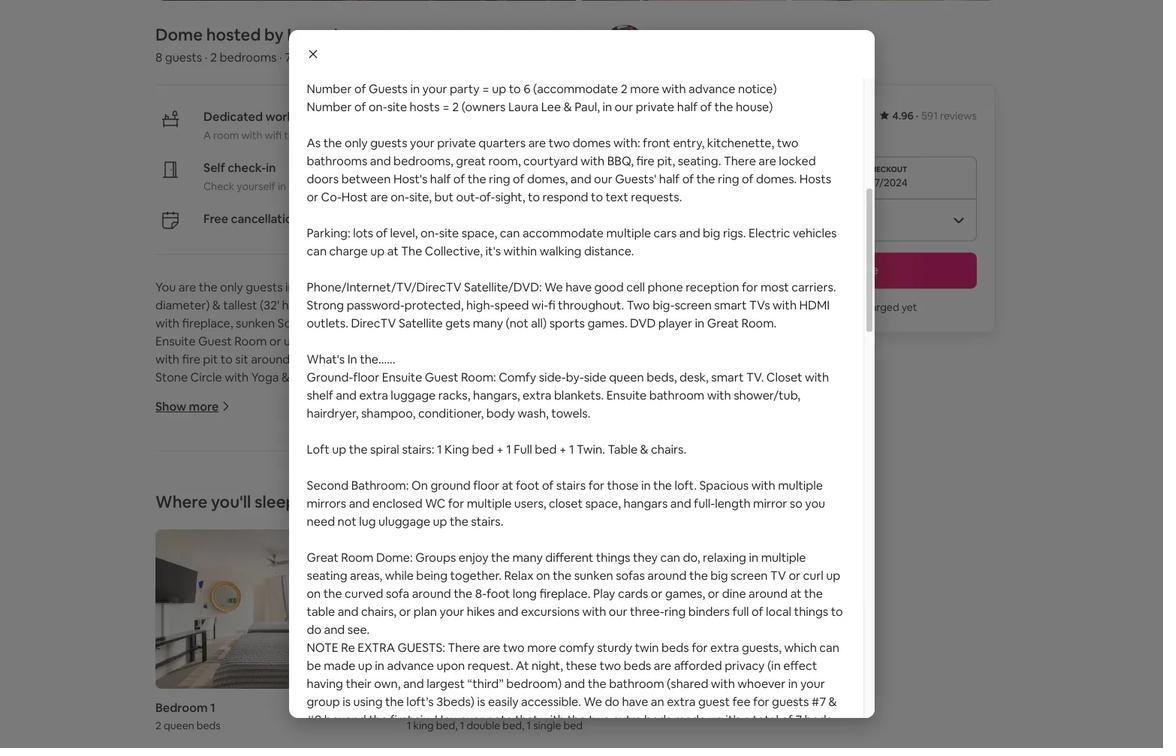 Task type: locate. For each thing, give the bounding box(es) containing it.
sunken inside you are the only guests in this local icon/extreme dome home: the two largest (32' diameter) & tallest (32' high) guest domes equal 2,500 square feet. relax in great room with fireplace, sunken sofas/tv, grand piano, library & board games, in the groundfloor ensuite guest room or up spiral stairs to the loft. dine at kitchenette or courtyard bbq, with fire pit to sit around & talk into the night while stargazing. watch sun rise or set at stone circle with yoga & meditation. tpt#21263314
[[236, 315, 275, 331]]

or right the tv
[[789, 568, 801, 584]]

0 vertical spatial bathroom
[[650, 388, 705, 403]]

0 horizontal spatial fire
[[182, 351, 200, 367]]

once
[[155, 423, 185, 439]]

of-
[[480, 189, 495, 205]]

or inside as the only guests your private quarters are two domes with: front entry, kitchenette, two bathrooms and bedrooms, great room, courtyard with bbq, fire pit, seating. there are locked doors between host's half of the ring of domes, and our guests' half of the ring of domes. hosts or co-host are on-site, but out-of-sight, to respond to text requests.
[[307, 189, 319, 205]]

interior,
[[461, 550, 503, 565]]

up inside parking: lots of level, on-site space, can accommodate multiple cars and big rigs. electric vehicles can charge up at the collective, it's within walking distance.
[[371, 243, 385, 259]]

1 vertical spatial guests'
[[615, 171, 657, 187]]

only inside you are the only guests in this local icon/extreme dome home: the two largest (32' diameter) & tallest (32' high) guest domes equal 2,500 square feet. relax in great room with fireplace, sunken sofas/tv, grand piano, library & board games, in the groundfloor ensuite guest room or up spiral stairs to the loft. dine at kitchenette or courtyard bbq, with fire pit to sit around & talk into the night while stargazing. watch sun rise or set at stone circle with yoga & meditation. tpt#21263314
[[220, 279, 243, 295]]

guests up working.
[[369, 81, 408, 97]]

bedroom inside bedroom 1 2 queen beds
[[155, 700, 208, 716]]

1 vertical spatial architecture
[[326, 531, 394, 547]]

room up "areas,"
[[341, 550, 374, 566]]

with inside self check-in check yourself in with the lockbox.
[[289, 179, 310, 193]]

1 vertical spatial quarters
[[259, 604, 306, 619]]

0 horizontal spatial enclosed
[[179, 640, 229, 655]]

the up gracious—
[[548, 513, 567, 529]]

multiple up so
[[778, 478, 823, 493]]

guests, inside great room dome: groups enjoy the many different things they can do, relaxing in multiple seating areas, while being together. relax on the sunken sofas around the big screen tv or curl up on the curved sofa around the 8-foot long fireplace. play cards or games, or dine around at the table and chairs, or plan your hikes and excursions with our three-ring binders full of local things to do and see. note re extra guests: there are two more comfy sturdy twin beds for extra guests, which can be made up in advance upon request. at night, these two beds are afforded privacy (in effect having their own, and largest  "third" bedroom) and the bathroom (shared with whoever in your group is using the loft's 3beds) is easily accessible. we do have an extra guest fee for guests #7 & #8 beyond the first six. however note that with the two extra beds made up it's a total of 7 beds (two of which are queen beds)
[[742, 640, 782, 656]]

sunken
[[236, 315, 275, 331], [574, 568, 613, 584]]

great inside as the only guests your private quarters are two domes with: front entry, kitchenette, two bathrooms and bedrooms, great room, courtyard with bbq, fire pit, seating. there are locked doors between host's half of the ring of domes, and our guests' half of the ring of domes. hosts or co-host are on-site, but out-of-sight, to respond to text requests.
[[456, 153, 486, 169]]

1 horizontal spatial which
[[785, 640, 817, 656]]

great inside phone/internet/tv/directv satellite/dvd: we have good cell phone reception for most carriers. strong password-protected, high-speed wi-fi throughout. two big-screen smart tvs with hdmi outlets. directv satellite gets many (not all) sports games. dvd player in great room.
[[707, 315, 739, 331]]

1 horizontal spatial fire
[[637, 153, 655, 169]]

which down (it's
[[349, 730, 382, 746]]

on up long at the bottom of the page
[[536, 568, 550, 584]]

store,
[[527, 495, 559, 511]]

advance inside guests' private, dedicated domes = 2,500+ sq ft number of guest bookings at a time = 1 (it's only you here) number of guests in your party = up to 6 (accommodate 2 more with advance notice)
[[537, 730, 584, 746]]

only down the original
[[475, 441, 498, 457]]

multiple inside great room dome: groups enjoy the many different things they can do, relaxing in multiple seating areas, while being together. relax on the sunken sofas around the big screen tv or curl up on the curved sofa around the 8-foot long fireplace. play cards or games, or dine around at the table and chairs, or plan your hikes and excursions with our three-ring binders full of local things to do and see. note re extra guests: there are two more comfy sturdy twin beds for extra guests, which can be made up in advance upon request. at night, these two beds are afforded privacy (in effect having their own, and largest  "third" bedroom) and the bathroom (shared with whoever in your group is using the loft's 3beds) is easily accessible. we do have an extra guest fee for guests #7 & #8 beyond the first six. however note that with the two extra beds made up it's a total of 7 beds (two of which are queen beds)
[[761, 550, 806, 566]]

with up the entry,
[[662, 81, 686, 97]]

domes inside you are the only guests in this local icon/extreme dome home: the two largest (32' diameter) & tallest (32' high) guest domes equal 2,500 square feet. relax in great room with fireplace, sunken sofas/tv, grand piano, library & board games, in the groundfloor ensuite guest room or up spiral stairs to the loft. dine at kitchenette or courtyard bbq, with fire pit to sit around & talk into the night while stargazing. watch sun rise or set at stone circle with yoga & meditation. tpt#21263314
[[347, 297, 385, 313]]

architecture
[[248, 441, 316, 457], [326, 531, 394, 547]]

notice)
[[738, 81, 777, 97], [587, 730, 626, 746]]

space, inside second bathroom: on ground floor at foot of stairs for those in the loft. spacious with multiple mirrors and enclosed wc for multiple users, closet space, hangars and full-length mirror so you need not lug uluggage up the stairs.
[[585, 496, 621, 512]]

smart inside phone/internet/tv/directv satellite/dvd: we have good cell phone reception for most carriers. strong password-protected, high-speed wi-fi throughout. two big-screen smart tvs with hdmi outlets. directv satellite gets many (not all) sports games. dvd player in great room.
[[715, 297, 747, 313]]

guests' up text
[[615, 171, 657, 187]]

phone/internet/tv/directv
[[307, 279, 462, 295]]

guests'
[[307, 45, 348, 61], [615, 171, 657, 187], [155, 694, 197, 710]]

with right courtyard
[[581, 153, 605, 169]]

watch
[[498, 351, 534, 367]]

guests' for guests' private, dedicated domes = 2,500+ sq ft
[[307, 45, 348, 61]]

set
[[596, 351, 613, 367]]

your up bedrooms,
[[410, 135, 435, 151]]

sq inside about this space dialog
[[545, 45, 558, 61]]

1 horizontal spatial by
[[322, 550, 335, 565]]

in right relaxing
[[749, 550, 759, 566]]

self check-in check yourself in with the lockbox.
[[204, 160, 371, 193]]

(accommodate inside guests' private, dedicated domes = 2,500+ sq ft number of guest bookings at a time = 1 (it's only you here) number of guests in your party = up to 6 (accommodate 2 more with advance notice)
[[382, 730, 467, 746]]

1 horizontal spatial party
[[450, 81, 480, 97]]

sight,
[[495, 189, 525, 205]]

rigs.
[[723, 225, 746, 241]]

the left loft.
[[654, 478, 672, 493]]

your right plan
[[440, 604, 464, 620]]

guests' for guests' private, dedicated domes = 2,500+ sq ft number of guest bookings at a time = 1 (it's only you here) number of guests in your party = up to 6 (accommodate 2 more with advance notice)
[[155, 694, 197, 710]]

our
[[615, 99, 633, 115], [594, 171, 613, 187], [188, 495, 206, 511], [609, 604, 628, 620]]

time
[[330, 712, 355, 728]]

0 vertical spatial stairs
[[333, 333, 362, 349]]

sq for guests' private, dedicated domes = 2,500+ sq ft
[[545, 45, 558, 61]]

laura lee is a superhost. learn more about laura lee. image
[[604, 24, 646, 67], [604, 24, 646, 67]]

2 inside dome hosted by laura lee 8 guests · 2 bedrooms · 7 beds
[[210, 49, 217, 65]]

made down re
[[324, 658, 356, 674]]

and up between
[[370, 153, 391, 169]]

guests
[[165, 49, 202, 65], [370, 135, 408, 151], [246, 279, 283, 295], [772, 694, 809, 710]]

great up seating
[[307, 550, 339, 566]]

0 horizontal spatial bed
[[472, 442, 494, 457]]

bathroom inside what's in the...... ground-floor ensuite guest room: comfy side-by-side queen beds, desk, smart tv. closet with shelf and extra luggage racks, hangars, extra blankets. ensuite bathroom with shower/tub, hairdryer, shampoo, conditioner, body wash, towels.
[[650, 388, 705, 403]]

front inside your private guest quarters are the two largest and tallest domes, with your own front door, kitchenette, two bedrooms and bathrooms, and a 1000-square-foot great room, and enclosed outdoor courtyard. plenty of room to spread out, and great photo ops, inside and out!
[[598, 604, 626, 619]]

many down "high-"
[[473, 315, 503, 331]]

0 vertical spatial guests,
[[180, 459, 220, 475]]

in right player
[[695, 315, 705, 331]]

0 vertical spatial while
[[403, 351, 432, 367]]

0 vertical spatial things
[[596, 550, 631, 566]]

0 horizontal spatial ring
[[489, 171, 510, 187]]

7 down laura lee
[[285, 49, 291, 65]]

1 vertical spatial foot
[[487, 586, 510, 602]]

0 vertical spatial party
[[450, 81, 480, 97]]

with left wifi
[[241, 128, 263, 142]]

quarters inside as the only guests your private quarters are two domes with: front entry, kitchenette, two bathrooms and bedrooms, great room, courtyard with bbq, fire pit, seating. there are locked doors between host's half of the ring of domes, and our guests' half of the ring of domes. hosts or co-host are on-site, but out-of-sight, to respond to text requests.
[[479, 135, 526, 151]]

1 vertical spatial stairs
[[556, 478, 586, 493]]

distance.
[[584, 243, 634, 259]]

0 vertical spatial sunken
[[236, 315, 275, 331]]

private inside number of guests in your party = up to 6 (accommodate 2 more with advance notice) number of on-site hosts = 2  (owners laura lee & paul, in our private half of the house)
[[636, 99, 675, 115]]

are up diameter)
[[179, 279, 196, 295]]

up down beyond
[[341, 730, 355, 746]]

number
[[307, 81, 352, 97], [307, 99, 352, 115], [155, 712, 201, 728], [155, 730, 201, 746]]

local
[[320, 279, 346, 295], [766, 604, 792, 620]]

with inside your private guest quarters are the two largest and tallest domes, with your own front door, kitchenette, two bedrooms and bathrooms, and a 1000-square-foot great room, and enclosed outdoor courtyard. plenty of room to spread out, and great photo ops, inside and out!
[[518, 604, 542, 619]]

before down $1,929
[[761, 125, 794, 138]]

uluggage
[[379, 514, 430, 530]]

length
[[715, 496, 751, 512]]

beds down #7
[[805, 712, 832, 728]]

more inside guests' private, dedicated domes = 2,500+ sq ft number of guest bookings at a time = 1 (it's only you here) number of guests in your party = up to 6 (accommodate 2 more with advance notice)
[[479, 730, 508, 746]]

futuristic
[[196, 441, 245, 457]]

domes, down courtyard
[[527, 171, 568, 187]]

the left future"
[[276, 423, 295, 439]]

0 horizontal spatial 2,500+
[[353, 694, 391, 710]]

+ left full on the bottom
[[497, 442, 504, 457]]

but
[[435, 189, 454, 205]]

0 horizontal spatial architecture
[[248, 441, 316, 457]]

great
[[456, 153, 486, 169], [526, 640, 556, 655]]

have inside great room dome: groups enjoy the many different things they can do, relaxing in multiple seating areas, while being together. relax on the sunken sofas around the big screen tv or curl up on the curved sofa around the 8-foot long fireplace. play cards or games, or dine around at the table and chairs, or plan your hikes and excursions with our three-ring binders full of local things to do and see. note re extra guests: there are two more comfy sturdy twin beds for extra guests, which can be made up in advance upon request. at night, these two beds are afforded privacy (in effect having their own, and largest  "third" bedroom) and the bathroom (shared with whoever in your group is using the loft's 3beds) is easily accessible. we do have an extra guest fee for guests #7 & #8 beyond the first six. however note that with the two extra beds made up it's a total of 7 beds (two of which are queen beds)
[[622, 694, 648, 710]]

1 vertical spatial site
[[439, 225, 459, 241]]

two up courtyard
[[549, 135, 570, 151]]

a inside your private guest quarters are the two largest and tallest domes, with your own front door, kitchenette, two bedrooms and bathrooms, and a 1000-square-foot great room, and enclosed outdoor courtyard. plenty of room to spread out, and great photo ops, inside and out!
[[453, 622, 460, 637]]

1 bedroom from the left
[[155, 700, 208, 716]]

with inside once a "tour home of the future" we are continuing the original mission -- experience this unique futuristic architecture for yourself, by youself -- we only take one booking, for up to 8 guests, at a time. located near two of sedona's most popular vortexes -- cathedral rock and bell rock, enjoy our woodsy 3.5 acres with cafes, restaurants, upscale grocery store, shops, galleries, spas, bike rental, public golf course and trail heads just around the corner. the sedona domes is extreme architecture at its most spacious and gracious— 10 soaring cement domes well lit by skylights, bright white interior, and contemporary eclectic hi furnishings.
[[306, 495, 330, 511]]

0 vertical spatial guest
[[198, 333, 232, 349]]

0 vertical spatial fire
[[637, 153, 655, 169]]

vortexes
[[398, 477, 446, 493]]

bed right single
[[564, 719, 583, 732]]

great
[[566, 297, 598, 313], [707, 315, 739, 331], [307, 550, 339, 566], [562, 622, 594, 637]]

relaxing
[[703, 550, 747, 566]]

0 horizontal spatial local
[[320, 279, 346, 295]]

by inside dome hosted by laura lee 8 guests · 2 bedrooms · 7 beds
[[264, 24, 284, 45]]

1 horizontal spatial games,
[[665, 586, 705, 602]]

check-
[[228, 160, 266, 175]]

and up respond
[[571, 171, 592, 187]]

enclosed inside your private guest quarters are the two largest and tallest domes, with your own front door, kitchenette, two bedrooms and bathrooms, and a 1000-square-foot great room, and enclosed outdoor courtyard. plenty of room to spread out, and great photo ops, inside and out!
[[179, 640, 229, 655]]

site inside parking: lots of level, on-site space, can accommodate multiple cars and big rigs. electric vehicles can charge up at the collective, it's within walking distance.
[[439, 225, 459, 241]]

domes up the directv
[[347, 297, 385, 313]]

private inside your private guest quarters are the two largest and tallest domes, with your own front door, kitchenette, two bedrooms and bathrooms, and a 1000-square-foot great room, and enclosed outdoor courtyard. plenty of room to spread out, and great photo ops, inside and out!
[[183, 604, 222, 619]]

advance inside number of guests in your party = up to 6 (accommodate 2 more with advance notice) number of on-site hosts = 2  (owners laura lee & paul, in our private half of the house)
[[689, 81, 736, 97]]

1 vertical spatial which
[[349, 730, 382, 746]]

1 horizontal spatial local
[[766, 604, 792, 620]]

1 vertical spatial (32'
[[260, 297, 279, 313]]

1 horizontal spatial you
[[805, 496, 826, 512]]

dedicated for guests' private, dedicated domes = 2,500+ sq ft number of guest bookings at a time = 1 (it's only you here) number of guests in your party = up to 6 (accommodate 2 more with advance notice)
[[244, 694, 300, 710]]

1 vertical spatial be
[[307, 658, 321, 674]]

1 inside guests' private, dedicated domes = 2,500+ sq ft number of guest bookings at a time = 1 (it's only you here) number of guests in your party = up to 6 (accommodate 2 more with advance notice)
[[368, 712, 373, 728]]

0 horizontal spatial 6
[[372, 730, 379, 746]]

this up table
[[623, 423, 643, 439]]

8 down unique
[[170, 459, 177, 475]]

with up public
[[306, 495, 330, 511]]

ensuite inside you are the only guests in this local icon/extreme dome home: the two largest (32' diameter) & tallest (32' high) guest domes equal 2,500 square feet. relax in great room with fireplace, sunken sofas/tv, grand piano, library & board games, in the groundfloor ensuite guest room or up spiral stairs to the loft. dine at kitchenette or courtyard bbq, with fire pit to sit around & talk into the night while stargazing. watch sun rise or set at stone circle with yoga & meditation. tpt#21263314
[[155, 333, 196, 349]]

2 horizontal spatial queen
[[609, 370, 644, 385]]

architecture up time.
[[248, 441, 316, 457]]

dedicated inside about this space dialog
[[395, 45, 451, 61]]

multiple up distance.
[[606, 225, 651, 241]]

a down group at the bottom left
[[321, 712, 327, 728]]

2,500+ up number of guests in your party = up to 6 (accommodate 2 more with advance notice) number of on-site hosts = 2  (owners laura lee & paul, in our private half of the house)
[[504, 45, 542, 61]]

is down "third"
[[477, 694, 486, 710]]

your down fireplace.
[[545, 604, 570, 619]]

to
[[509, 81, 521, 97], [528, 189, 540, 205], [591, 189, 603, 205], [365, 333, 377, 349], [221, 351, 233, 367], [155, 459, 167, 475], [831, 604, 843, 620], [423, 640, 435, 655], [358, 730, 370, 746]]

bbq, inside as the only guests your private quarters are two domes with: front entry, kitchenette, two bathrooms and bedrooms, great room, courtyard with bbq, fire pit, seating. there are locked doors between host's half of the ring of domes, and our guests' half of the ring of domes. hosts or co-host are on-site, but out-of-sight, to respond to text requests.
[[607, 153, 634, 169]]

0 vertical spatial private
[[636, 99, 675, 115]]

1 vertical spatial games,
[[665, 586, 705, 602]]

sturdy
[[597, 640, 633, 656]]

host
[[342, 189, 368, 205]]

games.
[[588, 315, 628, 331]]

our inside as the only guests your private quarters are two domes with: front entry, kitchenette, two bathrooms and bedrooms, great room, courtyard with bbq, fire pit, seating. there are locked doors between host's half of the ring of domes, and our guests' half of the ring of domes. hosts or co-host are on-site, but out-of-sight, to respond to text requests.
[[594, 171, 613, 187]]

1 horizontal spatial space,
[[585, 496, 621, 512]]

1 vertical spatial before
[[302, 211, 340, 227]]

with down desk,
[[707, 388, 731, 403]]

queen down 'six.'
[[405, 730, 440, 746]]

1 horizontal spatial private
[[437, 135, 476, 151]]

take
[[501, 441, 525, 457]]

7
[[285, 49, 291, 65], [796, 712, 802, 728]]

good
[[595, 279, 624, 295]]

up up their
[[358, 658, 372, 674]]

carriers.
[[792, 279, 836, 295]]

ft for guests' private, dedicated domes = 2,500+ sq ft
[[561, 45, 570, 61]]

bell
[[571, 477, 590, 493]]

private inside as the only guests your private quarters are two domes with: front entry, kitchenette, two bathrooms and bedrooms, great room, courtyard with bbq, fire pit, seating. there are locked doors between host's half of the ring of domes, and our guests' half of the ring of domes. hosts or co-host are on-site, but out-of-sight, to respond to text requests.
[[437, 135, 476, 151]]

0 vertical spatial space,
[[462, 225, 497, 241]]

floor for ground
[[473, 478, 500, 493]]

around inside you are the only guests in this local icon/extreme dome home: the two largest (32' diameter) & tallest (32' high) guest domes equal 2,500 square feet. relax in great room with fireplace, sunken sofas/tv, grand piano, library & board games, in the groundfloor ensuite guest room or up spiral stairs to the loft. dine at kitchenette or courtyard bbq, with fire pit to sit around & talk into the night while stargazing. watch sun rise or set at stone circle with yoga & meditation. tpt#21263314
[[251, 351, 290, 367]]

most up mirrors
[[322, 477, 350, 493]]

seating.
[[678, 153, 721, 169]]

0 vertical spatial screen
[[675, 297, 712, 313]]

0 horizontal spatial great
[[456, 153, 486, 169]]

2 inside bedroom 1 2 queen beds
[[155, 719, 161, 732]]

popular
[[353, 477, 395, 493]]

1 horizontal spatial guests'
[[307, 45, 348, 61]]

private, for guests' private, dedicated domes = 2,500+ sq ft number of guest bookings at a time = 1 (it's only you here) number of guests in your party = up to 6 (accommodate 2 more with advance notice)
[[199, 694, 241, 710]]

in right wi-
[[554, 297, 564, 313]]

great up night,
[[526, 640, 556, 655]]

fire inside as the only guests your private quarters are two domes with: front entry, kitchenette, two bathrooms and bedrooms, great room, courtyard with bbq, fire pit, seating. there are locked doors between host's half of the ring of domes, and our guests' half of the ring of domes. hosts or co-host are on-site, but out-of-sight, to respond to text requests.
[[637, 153, 655, 169]]

do,
[[683, 550, 700, 566]]

up down sofas/tv,
[[284, 333, 298, 349]]

with down long at the bottom of the page
[[518, 604, 542, 619]]

the inside number of guests in your party = up to 6 (accommodate 2 more with advance notice) number of on-site hosts = 2  (owners laura lee & paul, in our private half of the house)
[[715, 99, 733, 115]]

relax inside you are the only guests in this local icon/extreme dome home: the two largest (32' diameter) & tallest (32' high) guest domes equal 2,500 square feet. relax in great room with fireplace, sunken sofas/tv, grand piano, library & board games, in the groundfloor ensuite guest room or up spiral stairs to the loft. dine at kitchenette or courtyard bbq, with fire pit to sit around & talk into the night while stargazing. watch sun rise or set at stone circle with yoga & meditation. tpt#21263314
[[522, 297, 551, 313]]

guests' inside as the only guests your private quarters are two domes with: front entry, kitchenette, two bathrooms and bedrooms, great room, courtyard with bbq, fire pit, seating. there are locked doors between host's half of the ring of domes, and our guests' half of the ring of domes. hosts or co-host are on-site, but out-of-sight, to respond to text requests.
[[615, 171, 657, 187]]

1 vertical spatial party
[[299, 730, 328, 746]]

#8
[[307, 712, 322, 728]]

while inside you are the only guests in this local icon/extreme dome home: the two largest (32' diameter) & tallest (32' high) guest domes equal 2,500 square feet. relax in great room with fireplace, sunken sofas/tv, grand piano, library & board games, in the groundfloor ensuite guest room or up spiral stairs to the loft. dine at kitchenette or courtyard bbq, with fire pit to sit around & talk into the night while stargazing. watch sun rise or set at stone circle with yoga & meditation. tpt#21263314
[[403, 351, 432, 367]]

you right so
[[805, 496, 826, 512]]

guests down dome
[[165, 49, 202, 65]]

quarters inside your private guest quarters are the two largest and tallest domes, with your own front door, kitchenette, two bedrooms and bathrooms, and a 1000-square-foot great room, and enclosed outdoor courtyard. plenty of room to spread out, and great photo ops, inside and out!
[[259, 604, 306, 619]]

0 horizontal spatial (accommodate
[[382, 730, 467, 746]]

0 vertical spatial guests'
[[307, 45, 348, 61]]

more inside great room dome: groups enjoy the many different things they can do, relaxing in multiple seating areas, while being together. relax on the sunken sofas around the big screen tv or curl up on the curved sofa around the 8-foot long fireplace. play cards or games, or dine around at the table and chairs, or plan your hikes and excursions with our three-ring binders full of local things to do and see. note re extra guests: there are two more comfy sturdy twin beds for extra guests, which can be made up in advance upon request. at night, these two beds are afforded privacy (in effect having their own, and largest  "third" bedroom) and the bathroom (shared with whoever in your group is using the loft's 3beds) is easily accessible. we do have an extra guest fee for guests #7 & #8 beyond the first six. however note that with the two extra beds made up it's a total of 7 beds (two of which are queen beds)
[[527, 640, 557, 656]]

guest down the furnishings.
[[224, 604, 256, 619]]

floor inside what's in the...... ground-floor ensuite guest room: comfy side-by-side queen beds, desk, smart tv. closet with shelf and extra luggage racks, hangars, extra blankets. ensuite bathroom with shower/tub, hairdryer, shampoo, conditioner, body wash, towels.
[[353, 370, 379, 385]]

loft
[[307, 442, 330, 457]]

trail
[[424, 513, 445, 529]]

reserve
[[834, 262, 879, 278]]

relax up all)
[[522, 297, 551, 313]]

two up locked
[[777, 135, 799, 151]]

hosted
[[206, 24, 261, 45]]

two
[[549, 135, 570, 151], [777, 135, 799, 151], [519, 279, 541, 295], [231, 477, 252, 493], [350, 604, 371, 619], [256, 622, 278, 637], [503, 640, 525, 656], [600, 658, 621, 674], [589, 712, 610, 728]]

0 horizontal spatial largest
[[374, 604, 412, 619]]

smart left tv.
[[712, 370, 744, 385]]

racks,
[[438, 388, 471, 403]]

you inside guests' private, dedicated domes = 2,500+ sq ft number of guest bookings at a time = 1 (it's only you here) number of guests in your party = up to 6 (accommodate 2 more with advance notice)
[[423, 712, 443, 728]]

while inside great room dome: groups enjoy the many different things they can do, relaxing in multiple seating areas, while being together. relax on the sunken sofas around the big screen tv or curl up on the curved sofa around the 8-foot long fireplace. play cards or games, or dine around at the table and chairs, or plan your hikes and excursions with our three-ring binders full of local things to do and see. note re extra guests: there are two more comfy sturdy twin beds for extra guests, which can be made up in advance upon request. at night, these two beds are afforded privacy (in effect having their own, and largest  "third" bedroom) and the bathroom (shared with whoever in your group is using the loft's 3beds) is easily accessible. we do have an extra guest fee for guests #7 & #8 beyond the first six. however note that with the two extra beds made up it's a total of 7 beds (two of which are queen beds)
[[385, 568, 414, 584]]

loft image
[[407, 529, 646, 689], [407, 529, 646, 689]]

local down the tv
[[766, 604, 792, 620]]

guest
[[198, 333, 232, 349], [425, 370, 459, 385], [217, 712, 251, 728]]

0 vertical spatial foot
[[516, 478, 540, 493]]

dedicated inside guests' private, dedicated domes = 2,500+ sq ft number of guest bookings at a time = 1 (it's only you here) number of guests in your party = up to 6 (accommodate 2 more with advance notice)
[[244, 694, 300, 710]]

are inside you are the only guests in this local icon/extreme dome home: the two largest (32' diameter) & tallest (32' high) guest domes equal 2,500 square feet. relax in great room with fireplace, sunken sofas/tv, grand piano, library & board games, in the groundfloor ensuite guest room or up spiral stairs to the loft. dine at kitchenette or courtyard bbq, with fire pit to sit around & talk into the night while stargazing. watch sun rise or set at stone circle with yoga & meditation. tpt#21263314
[[179, 279, 196, 295]]

upscale
[[436, 495, 478, 511]]

0 vertical spatial domes,
[[527, 171, 568, 187]]

quarters
[[479, 135, 526, 151], [259, 604, 306, 619]]

beyond
[[324, 712, 366, 728]]

1 horizontal spatial things
[[794, 604, 829, 620]]

show more
[[155, 399, 219, 414]]

directv
[[351, 315, 396, 331]]

floor up grocery
[[473, 478, 500, 493]]

continuing
[[378, 423, 437, 439]]

booking,
[[552, 441, 600, 457]]

courtyard
[[553, 333, 610, 349]]

great inside great room dome: groups enjoy the many different things they can do, relaxing in multiple seating areas, while being together. relax on the sunken sofas around the big screen tv or curl up on the curved sofa around the 8-foot long fireplace. play cards or games, or dine around at the table and chairs, or plan your hikes and excursions with our three-ring binders full of local things to do and see. note re extra guests: there are two more comfy sturdy twin beds for extra guests, which can be made up in advance upon request. at night, these two beds are afforded privacy (in effect having their own, and largest  "third" bedroom) and the bathroom (shared with whoever in your group is using the loft's 3beds) is easily accessible. we do have an extra guest fee for guests #7 & #8 beyond the first six. however note that with the two extra beds made up it's a total of 7 beds (two of which are queen beds)
[[307, 550, 339, 566]]

1 horizontal spatial room
[[391, 640, 420, 655]]

sit
[[235, 351, 248, 367]]

bedroom)
[[506, 676, 562, 692]]

queen down inside
[[164, 719, 194, 732]]

0 vertical spatial you
[[155, 279, 176, 295]]

ensuite up luggage
[[382, 370, 422, 385]]

in inside phone/internet/tv/directv satellite/dvd: we have good cell phone reception for most carriers. strong password-protected, high-speed wi-fi throughout. two big-screen smart tvs with hdmi outlets. directv satellite gets many (not all) sports games. dvd player in great room.
[[695, 315, 705, 331]]

7 right "total" at the bottom of the page
[[796, 712, 802, 728]]

foot inside second bathroom: on ground floor at foot of stairs for those in the loft. spacious with multiple mirrors and enclosed wc for multiple users, closet space, hangars and full-length mirror so you need not lug uluggage up the stairs.
[[516, 478, 540, 493]]

1 vertical spatial guest
[[224, 604, 256, 619]]

2 horizontal spatial guest
[[699, 694, 730, 710]]

2 vertical spatial private
[[183, 604, 222, 619]]

guest inside great room dome: groups enjoy the many different things they can do, relaxing in multiple seating areas, while being together. relax on the sunken sofas around the big screen tv or curl up on the curved sofa around the 8-foot long fireplace. play cards or games, or dine around at the table and chairs, or plan your hikes and excursions with our three-ring binders full of local things to do and see. note re extra guests: there are two more comfy sturdy twin beds for extra guests, which can be made up in advance upon request. at night, these two beds are afforded privacy (in effect having their own, and largest  "third" bedroom) and the bathroom (shared with whoever in your group is using the loft's 3beds) is easily accessible. we do have an extra guest fee for guests #7 & #8 beyond the first six. however note that with the two extra beds made up it's a total of 7 beds (two of which are queen beds)
[[699, 694, 730, 710]]

be inside great room dome: groups enjoy the many different things they can do, relaxing in multiple seating areas, while being together. relax on the sunken sofas around the big screen tv or curl up on the curved sofa around the 8-foot long fireplace. play cards or games, or dine around at the table and chairs, or plan your hikes and excursions with our three-ring binders full of local things to do and see. note re extra guests: there are two more comfy sturdy twin beds for extra guests, which can be made up in advance upon request. at night, these two beds are afforded privacy (in effect having their own, and largest  "third" bedroom) and the bathroom (shared with whoever in your group is using the loft's 3beds) is easily accessible. we do have an extra guest fee for guests #7 & #8 beyond the first six. however note that with the two extra beds made up it's a total of 7 beds (two of which are queen beds)
[[307, 658, 321, 674]]

guests:
[[398, 640, 445, 656]]

queen room on ground floor image
[[155, 529, 395, 689], [155, 529, 395, 689]]

on- inside number of guests in your party = up to 6 (accommodate 2 more with advance notice) number of on-site hosts = 2  (owners laura lee & paul, in our private half of the house)
[[369, 99, 387, 115]]

front up pit,
[[643, 135, 671, 151]]

1 horizontal spatial domes,
[[527, 171, 568, 187]]

you for you are the only guests in this local icon/extreme dome home: the two largest (32' diameter) & tallest (32' high) guest domes equal 2,500 square feet. relax in great room with fireplace, sunken sofas/tv, grand piano, library & board games, in the groundfloor ensuite guest room or up spiral stairs to the loft. dine at kitchenette or courtyard bbq, with fire pit to sit around & talk into the night while stargazing. watch sun rise or set at stone circle with yoga & meditation. tpt#21263314
[[155, 279, 176, 295]]

guests' inside guests' private, dedicated domes = 2,500+ sq ft number of guest bookings at a time = 1 (it's only you here) number of guests in your party = up to 6 (accommodate 2 more with advance notice)
[[155, 694, 197, 710]]

2 horizontal spatial ensuite
[[607, 388, 647, 403]]

those
[[607, 478, 639, 493]]

1 horizontal spatial have
[[622, 694, 648, 710]]

smart down reception
[[715, 297, 747, 313]]

beds inside dome hosted by laura lee 8 guests · 2 bedrooms · 7 beds
[[294, 49, 322, 65]]

2 bedroom from the left
[[407, 700, 459, 716]]

0 horizontal spatial room
[[234, 333, 267, 349]]

0 horizontal spatial you
[[155, 279, 176, 295]]

tv
[[771, 568, 786, 584]]

bedroom for bedroom 2
[[407, 700, 459, 716]]

0 vertical spatial room
[[213, 128, 239, 142]]

(accommodate inside number of guests in your party = up to 6 (accommodate 2 more with advance notice) number of on-site hosts = 2  (owners laura lee & paul, in our private half of the house)
[[533, 81, 618, 97]]

0 vertical spatial on-
[[369, 99, 387, 115]]

8 inside once a "tour home of the future" we are continuing the original mission -- experience this unique futuristic architecture for yourself, by youself -- we only take one booking, for up to 8 guests, at a time. located near two of sedona's most popular vortexes -- cathedral rock and bell rock, enjoy our woodsy 3.5 acres with cafes, restaurants, upscale grocery store, shops, galleries, spas, bike rental, public golf course and trail heads just around the corner. the sedona domes is extreme architecture at its most spacious and gracious— 10 soaring cement domes well lit by skylights, bright white interior, and contemporary eclectic hi furnishings.
[[170, 459, 177, 475]]

while
[[403, 351, 432, 367], [385, 568, 414, 584]]

2 horizontal spatial largest
[[543, 279, 582, 295]]

ring down seating. at the right top of page
[[718, 171, 740, 187]]

(32' up throughout.
[[584, 279, 604, 295]]

0 horizontal spatial spiral
[[301, 333, 330, 349]]

guests inside as the only guests your private quarters are two domes with: front entry, kitchenette, two bathrooms and bedrooms, great room, courtyard with bbq, fire pit, seating. there are locked doors between host's half of the ring of domes, and our guests' half of the ring of domes. hosts or co-host are on-site, but out-of-sight, to respond to text requests.
[[370, 135, 408, 151]]

a up spread
[[453, 622, 460, 637]]

1 vertical spatial kitchenette,
[[186, 622, 254, 637]]

1 horizontal spatial floor
[[473, 478, 500, 493]]

comfy
[[499, 370, 536, 385]]

guests inside dome hosted by laura lee 8 guests · 2 bedrooms · 7 beds
[[165, 49, 202, 65]]

0 horizontal spatial bedrooms
[[220, 49, 277, 65]]

two inside once a "tour home of the future" we are continuing the original mission -- experience this unique futuristic architecture for yourself, by youself -- we only take one booking, for up to 8 guests, at a time. located near two of sedona's most popular vortexes -- cathedral rock and bell rock, enjoy our woodsy 3.5 acres with cafes, restaurants, upscale grocery store, shops, galleries, spas, bike rental, public golf course and trail heads just around the corner. the sedona domes is extreme architecture at its most spacious and gracious— 10 soaring cement domes well lit by skylights, bright white interior, and contemporary eclectic hi furnishings.
[[231, 477, 252, 493]]

domes, inside your private guest quarters are the two largest and tallest domes, with your own front door, kitchenette, two bedrooms and bathrooms, and a 1000-square-foot great room, and enclosed outdoor courtyard. plenty of room to spread out, and great photo ops, inside and out!
[[475, 604, 516, 619]]

private, inside about this space dialog
[[351, 45, 392, 61]]

domes inside as the only guests your private quarters are two domes with: front entry, kitchenette, two bathrooms and bedrooms, great room, courtyard with bbq, fire pit, seating. there are locked doors between host's half of the ring of domes, and our guests' half of the ring of domes. hosts or co-host are on-site, but out-of-sight, to respond to text requests.
[[573, 135, 611, 151]]

0 horizontal spatial kitchenette,
[[186, 622, 254, 637]]

text
[[606, 189, 629, 205]]

0 horizontal spatial front
[[598, 604, 626, 619]]

one
[[528, 441, 549, 457]]

full
[[733, 604, 749, 620]]

0 vertical spatial floor
[[353, 370, 379, 385]]

many up long at the bottom of the page
[[513, 550, 543, 566]]

1 vertical spatial relax
[[504, 568, 534, 584]]

ft inside about this space dialog
[[561, 45, 570, 61]]

· left 591
[[916, 109, 919, 122]]

bedrooms inside dome hosted by laura lee 8 guests · 2 bedrooms · 7 beds
[[220, 49, 277, 65]]

1 horizontal spatial on-
[[391, 189, 409, 205]]

won't
[[815, 300, 842, 314]]

extra up 'privacy' at the bottom right of the page
[[711, 640, 739, 656]]

0 horizontal spatial party
[[299, 730, 328, 746]]

around down the tv
[[749, 586, 788, 602]]

notice) inside number of guests in your party = up to 6 (accommodate 2 more with advance notice) number of on-site hosts = 2  (owners laura lee & paul, in our private half of the house)
[[738, 81, 777, 97]]

in up high)
[[285, 279, 295, 295]]

local up strong at the left top of the page
[[320, 279, 346, 295]]

1 vertical spatial local
[[766, 604, 792, 620]]

queen down set
[[609, 370, 644, 385]]

2 + from the left
[[560, 442, 567, 457]]

1 horizontal spatial guests,
[[742, 640, 782, 656]]

before for $1,929
[[761, 125, 794, 138]]

0 vertical spatial guest
[[312, 297, 344, 313]]

floor for ground-
[[353, 370, 379, 385]]

8
[[155, 49, 162, 65], [170, 459, 177, 475]]

kitchenette, inside your private guest quarters are the two largest and tallest domes, with your own front door, kitchenette, two bedrooms and bathrooms, and a 1000-square-foot great room, and enclosed outdoor courtyard. plenty of room to spread out, and great photo ops, inside and out!
[[186, 622, 254, 637]]

0 horizontal spatial bed,
[[436, 719, 458, 732]]

and inside what's in the...... ground-floor ensuite guest room: comfy side-by-side queen beds, desk, smart tv. closet with shelf and extra luggage racks, hangars, extra blankets. ensuite bathroom with shower/tub, hairdryer, shampoo, conditioner, body wash, towels.
[[336, 388, 357, 403]]

at
[[516, 658, 529, 674]]

1 vertical spatial private
[[437, 135, 476, 151]]

& right #7
[[829, 694, 837, 710]]

bedroom for bedroom 1
[[155, 700, 208, 716]]

great inside your private guest quarters are the two largest and tallest domes, with your own front door, kitchenette, two bedrooms and bathrooms, and a 1000-square-foot great room, and enclosed outdoor courtyard. plenty of room to spread out, and great photo ops, inside and out!
[[562, 622, 594, 637]]

with down the play on the right bottom of page
[[582, 604, 606, 620]]

cathedral
[[460, 477, 515, 493]]

the down seating
[[324, 586, 342, 602]]

advance down the guests:
[[387, 658, 434, 674]]

about this space dialog
[[289, 30, 875, 746]]

up inside you are the only guests in this local icon/extreme dome home: the two largest (32' diameter) & tallest (32' high) guest domes equal 2,500 square feet. relax in great room with fireplace, sunken sofas/tv, grand piano, library & board games, in the groundfloor ensuite guest room or up spiral stairs to the loft. dine at kitchenette or courtyard bbq, with fire pit to sit around & talk into the night while stargazing. watch sun rise or set at stone circle with yoga & meditation. tpt#21263314
[[284, 333, 298, 349]]

party down the #8
[[299, 730, 328, 746]]

with down the accessible.
[[541, 712, 565, 728]]

tpt#21263314
[[358, 369, 438, 385]]

0 horizontal spatial dedicated
[[244, 694, 300, 710]]

queen inside great room dome: groups enjoy the many different things they can do, relaxing in multiple seating areas, while being together. relax on the sunken sofas around the big screen tv or curl up on the curved sofa around the 8-foot long fireplace. play cards or games, or dine around at the table and chairs, or plan your hikes and excursions with our three-ring binders full of local things to do and see. note re extra guests: there are two more comfy sturdy twin beds for extra guests, which can be made up in advance upon request. at night, these two beds are afforded privacy (in effect having their own, and largest  "third" bedroom) and the bathroom (shared with whoever in your group is using the loft's 3beds) is easily accessible. we do have an extra guest fee for guests #7 & #8 beyond the first six. however note that with the two extra beds made up it's a total of 7 beds (two of which are queen beds)
[[405, 730, 440, 746]]

games, inside great room dome: groups enjoy the many different things they can do, relaxing in multiple seating areas, while being together. relax on the sunken sofas around the big screen tv or curl up on the curved sofa around the 8-foot long fireplace. play cards or games, or dine around at the table and chairs, or plan your hikes and excursions with our three-ring binders full of local things to do and see. note re extra guests: there are two more comfy sturdy twin beds for extra guests, which can be made up in advance upon request. at night, these two beds are afforded privacy (in effect having their own, and largest  "third" bedroom) and the bathroom (shared with whoever in your group is using the loft's 3beds) is easily accessible. we do have an extra guest fee for guests #7 & #8 beyond the first six. however note that with the two extra beds made up it's a total of 7 beds (two of which are queen beds)
[[665, 586, 705, 602]]

stairs
[[333, 333, 362, 349], [556, 478, 586, 493]]

1 horizontal spatial tallest
[[438, 604, 472, 619]]

courtyard.
[[280, 640, 337, 655]]

0 vertical spatial enjoy
[[155, 495, 185, 511]]

1 horizontal spatial +
[[560, 442, 567, 457]]

board
[[452, 315, 485, 331]]

room
[[213, 128, 239, 142], [391, 640, 420, 655]]

dedicated up bookings
[[244, 694, 300, 710]]

are inside your private guest quarters are the two largest and tallest domes, with your own front door, kitchenette, two bedrooms and bathrooms, and a 1000-square-foot great room, and enclosed outdoor courtyard. plenty of room to spread out, and great photo ops, inside and out!
[[308, 604, 326, 619]]

1 horizontal spatial you
[[795, 300, 813, 314]]

1 bed, from the left
[[436, 719, 458, 732]]

(in
[[768, 658, 781, 674]]

2,500+ for guests' private, dedicated domes = 2,500+ sq ft number of guest bookings at a time = 1 (it's only you here) number of guests in your party = up to 6 (accommodate 2 more with advance notice)
[[353, 694, 391, 710]]

bbq, down dvd
[[613, 333, 639, 349]]

guests,
[[180, 459, 220, 475], [742, 640, 782, 656]]

to inside great room dome: groups enjoy the many different things they can do, relaxing in multiple seating areas, while being together. relax on the sunken sofas around the big screen tv or curl up on the curved sofa around the 8-foot long fireplace. play cards or games, or dine around at the table and chairs, or plan your hikes and excursions with our three-ring binders full of local things to do and see. note re extra guests: there are two more comfy sturdy twin beds for extra guests, which can be made up in advance upon request. at night, these two beds are afforded privacy (in effect having their own, and largest  "third" bedroom) and the bathroom (shared with whoever in your group is using the loft's 3beds) is easily accessible. we do have an extra guest fee for guests #7 & #8 beyond the first six. however note that with the two extra beds made up it's a total of 7 beds (two of which are queen beds)
[[831, 604, 843, 620]]

largest up fi
[[543, 279, 582, 295]]

591
[[922, 109, 938, 122]]

1 vertical spatial bbq,
[[613, 333, 639, 349]]

working.
[[385, 128, 426, 142]]

night
[[372, 351, 400, 367]]

your inside guests' private, dedicated domes = 2,500+ sq ft number of guest bookings at a time = 1 (it's only you here) number of guests in your party = up to 6 (accommodate 2 more with advance notice)
[[271, 730, 296, 746]]

stairs up closet
[[556, 478, 586, 493]]

there
[[724, 153, 756, 169], [448, 640, 480, 656]]

ground-
[[307, 370, 353, 385]]

beds)
[[442, 730, 474, 746]]

the down 'upscale'
[[450, 514, 469, 530]]

fire left pit
[[182, 351, 200, 367]]

front inside as the only guests your private quarters are two domes with: front entry, kitchenette, two bathrooms and bedrooms, great room, courtyard with bbq, fire pit, seating. there are locked doors between host's half of the ring of domes, and our guests' half of the ring of domes. hosts or co-host are on-site, but out-of-sight, to respond to text requests.
[[643, 135, 671, 151]]

different
[[546, 550, 594, 566]]

locked
[[779, 153, 816, 169]]

tallest inside you are the only guests in this local icon/extreme dome home: the two largest (32' diameter) & tallest (32' high) guest domes equal 2,500 square feet. relax in great room with fireplace, sunken sofas/tv, grand piano, library & board games, in the groundfloor ensuite guest room or up spiral stairs to the loft. dine at kitchenette or courtyard bbq, with fire pit to sit around & talk into the night while stargazing. watch sun rise or set at stone circle with yoga & meditation. tpt#21263314
[[223, 297, 257, 313]]

2 right /
[[571, 492, 577, 506]]

(it's
[[375, 712, 395, 728]]

that
[[515, 712, 538, 728]]

near
[[204, 477, 228, 493]]

two inside you are the only guests in this local icon/extreme dome home: the two largest (32' diameter) & tallest (32' high) guest domes equal 2,500 square feet. relax in great room with fireplace, sunken sofas/tv, grand piano, library & board games, in the groundfloor ensuite guest room or up spiral stairs to the loft. dine at kitchenette or courtyard bbq, with fire pit to sit around & talk into the night while stargazing. watch sun rise or set at stone circle with yoga & meditation. tpt#21263314
[[519, 279, 541, 295]]

great inside you are the only guests in this local icon/extreme dome home: the two largest (32' diameter) & tallest (32' high) guest domes equal 2,500 square feet. relax in great room with fireplace, sunken sofas/tv, grand piano, library & board games, in the groundfloor ensuite guest room or up spiral stairs to the loft. dine at kitchenette or courtyard bbq, with fire pit to sit around & talk into the night while stargazing. watch sun rise or set at stone circle with yoga & meditation. tpt#21263314
[[566, 297, 598, 313]]

bedroom up the king
[[407, 700, 459, 716]]

1 vertical spatial sq
[[394, 694, 407, 710]]

1 vertical spatial screen
[[731, 568, 768, 584]]

1 horizontal spatial notice)
[[738, 81, 777, 97]]

notice) right single
[[587, 730, 626, 746]]

smart inside what's in the...... ground-floor ensuite guest room: comfy side-by-side queen beds, desk, smart tv. closet with shelf and extra luggage racks, hangars, extra blankets. ensuite bathroom with shower/tub, hairdryer, shampoo, conditioner, body wash, towels.
[[712, 370, 744, 385]]

2 vertical spatial guest
[[699, 694, 730, 710]]

only up bathrooms
[[345, 135, 368, 151]]

0 vertical spatial advance
[[689, 81, 736, 97]]

0 horizontal spatial many
[[473, 315, 503, 331]]

2,500+
[[504, 45, 542, 61], [353, 694, 391, 710]]

0 vertical spatial be
[[844, 300, 857, 314]]

2 horizontal spatial by
[[386, 441, 400, 457]]

great left room.
[[707, 315, 739, 331]]



Task type: describe. For each thing, give the bounding box(es) containing it.
with inside second bathroom: on ground floor at foot of stairs for those in the loft. spacious with multiple mirrors and enclosed wc for multiple users, closet space, hangars and full-length mirror so you need not lug uluggage up the stairs.
[[752, 478, 776, 493]]

seating
[[307, 568, 347, 584]]

domes
[[224, 531, 263, 547]]

with inside number of guests in your party = up to 6 (accommodate 2 more with advance notice) number of on-site hosts = 2  (owners laura lee & paul, in our private half of the house)
[[662, 81, 686, 97]]

extra up wash,
[[523, 388, 552, 403]]

of inside your private guest quarters are the two largest and tallest domes, with your own front door, kitchenette, two bedrooms and bathrooms, and a 1000-square-foot great room, and enclosed outdoor courtyard. plenty of room to spread out, and great photo ops, inside and out!
[[376, 640, 388, 655]]

golf
[[336, 513, 358, 529]]

multiple up stairs.
[[467, 496, 512, 512]]

1 vertical spatial things
[[794, 604, 829, 620]]

cement
[[199, 550, 242, 565]]

an
[[651, 694, 664, 710]]

1 / 2
[[558, 492, 577, 506]]

are down twin
[[654, 658, 672, 674]]

your inside as the only guests your private quarters are two domes with: front entry, kitchenette, two bathrooms and bedrooms, great room, courtyard with bbq, fire pit, seating. there are locked doors between host's half of the ring of domes, and our guests' half of the ring of domes. hosts or co-host are on-site, but out-of-sight, to respond to text requests.
[[410, 135, 435, 151]]

1 left single
[[527, 719, 531, 732]]

2,500+ for guests' private, dedicated domes = 2,500+ sq ft
[[504, 45, 542, 61]]

in right (not
[[531, 315, 540, 331]]

guest inside you are the only guests in this local icon/extreme dome home: the two largest (32' diameter) & tallest (32' high) guest domes equal 2,500 square feet. relax in great room with fireplace, sunken sofas/tv, grand piano, library & board games, in the groundfloor ensuite guest room or up spiral stairs to the loft. dine at kitchenette or courtyard bbq, with fire pit to sit around & talk into the night while stargazing. watch sun rise or set at stone circle with yoga & meditation. tpt#21263314
[[198, 333, 232, 349]]

show
[[155, 399, 186, 414]]

1 left the king
[[407, 719, 411, 732]]

can left do,
[[661, 550, 681, 566]]

can up #7
[[820, 640, 840, 656]]

doors
[[307, 171, 339, 187]]

up left it's
[[709, 712, 723, 728]]

0 horizontal spatial we
[[339, 423, 355, 439]]

guest inside your private guest quarters are the two largest and tallest domes, with your own front door, kitchenette, two bedrooms and bathrooms, and a 1000-square-foot great room, and enclosed outdoor courtyard. plenty of room to spread out, and great photo ops, inside and out!
[[224, 604, 256, 619]]

in right paul,
[[603, 99, 612, 115]]

self
[[204, 160, 225, 175]]

double
[[467, 719, 500, 732]]

and up bathrooms,
[[415, 604, 436, 619]]

at left its
[[397, 531, 408, 547]]

1 vertical spatial on
[[307, 586, 321, 602]]

free
[[204, 211, 228, 227]]

gets
[[446, 315, 470, 331]]

or up sun
[[539, 333, 551, 349]]

1 horizontal spatial do
[[605, 694, 620, 710]]

all)
[[531, 315, 547, 331]]

spiral inside about this space dialog
[[370, 442, 400, 457]]

screen inside great room dome: groups enjoy the many different things they can do, relaxing in multiple seating areas, while being together. relax on the sunken sofas around the big screen tv or curl up on the curved sofa around the 8-foot long fireplace. play cards or games, or dine around at the table and chairs, or plan your hikes and excursions with our three-ring binders full of local things to do and see. note re extra guests: there are two more comfy sturdy twin beds for extra guests, which can be made up in advance upon request. at night, these two beds are afforded privacy (in effect having their own, and largest  "third" bedroom) and the bathroom (shared with whoever in your group is using the loft's 3beds) is easily accessible. we do have an extra guest fee for guests #7 & #8 beyond the first six. however note that with the two extra beds made up it's a total of 7 beds (two of which are queen beds)
[[731, 568, 768, 584]]

desk,
[[680, 370, 709, 385]]

big inside parking: lots of level, on-site space, can accommodate multiple cars and big rigs. electric vehicles can charge up at the collective, it's within walking distance.
[[703, 225, 721, 241]]

up inside second bathroom: on ground floor at foot of stairs for those in the loft. spacious with multiple mirrors and enclosed wc for multiple users, closet space, hangars and full-length mirror so you need not lug uluggage up the stairs.
[[433, 514, 447, 530]]

bedroom 1 2 queen beds
[[155, 700, 221, 732]]

& up "dine"
[[442, 315, 450, 331]]

extreme
[[277, 531, 323, 547]]

meditation.
[[293, 369, 355, 385]]

we inside great room dome: groups enjoy the many different things they can do, relaxing in multiple seating areas, while being together. relax on the sunken sofas around the big screen tv or curl up on the curved sofa around the 8-foot long fireplace. play cards or games, or dine around at the table and chairs, or plan your hikes and excursions with our three-ring binders full of local things to do and see. note re extra guests: there are two more comfy sturdy twin beds for extra guests, which can be made up in advance upon request. at night, these two beds are afforded privacy (in effect having their own, and largest  "third" bedroom) and the bathroom (shared with whoever in your group is using the loft's 3beds) is easily accessible. we do have an extra guest fee for guests #7 & #8 beyond the first six. however note that with the two extra beds made up it's a total of 7 beds (two of which are queen beds)
[[584, 694, 602, 710]]

you'll
[[211, 491, 251, 512]]

2 inside guests' private, dedicated domes = 2,500+ sq ft number of guest bookings at a time = 1 (it's only you here) number of guests in your party = up to 6 (accommodate 2 more with advance notice)
[[470, 730, 476, 746]]

a inside great room dome: groups enjoy the many different things they can do, relaxing in multiple seating areas, while being together. relax on the sunken sofas around the big screen tv or curl up on the curved sofa around the 8-foot long fireplace. play cards or games, or dine around at the table and chairs, or plan your hikes and excursions with our three-ring binders full of local things to do and see. note re extra guests: there are two more comfy sturdy twin beds for extra guests, which can be made up in advance upon request. at night, these two beds are afforded privacy (in effect having their own, and largest  "third" bedroom) and the bathroom (shared with whoever in your group is using the loft's 3beds) is easily accessible. we do have an extra guest fee for guests #7 & #8 beyond the first six. however note that with the two extra beds made up it's a total of 7 beds (two of which are queen beds)
[[744, 712, 750, 728]]

fireplace.
[[540, 586, 591, 602]]

the down fi
[[543, 315, 562, 331]]

second
[[307, 478, 349, 493]]

a left time.
[[236, 459, 243, 475]]

and up its
[[401, 513, 422, 529]]

are up courtyard
[[529, 135, 546, 151]]

before for free
[[302, 211, 340, 227]]

between
[[341, 171, 391, 187]]

equal
[[387, 297, 418, 313]]

you inside second bathroom: on ground floor at foot of stairs for those in the loft. spacious with multiple mirrors and enclosed wc for multiple users, closet space, hangars and full-length mirror so you need not lug uluggage up the stairs.
[[805, 496, 826, 512]]

kitchenette
[[471, 333, 536, 349]]

at inside guests' private, dedicated domes = 2,500+ sq ft number of guest bookings at a time = 1 (it's only you here) number of guests in your party = up to 6 (accommodate 2 more with advance notice)
[[307, 712, 318, 728]]

1 + from the left
[[497, 442, 504, 457]]

queen inside what's in the...... ground-floor ensuite guest room: comfy side-by-side queen beds, desk, smart tv. closet with shelf and extra luggage racks, hangars, extra blankets. ensuite bathroom with shower/tub, hairdryer, shampoo, conditioner, body wash, towels.
[[609, 370, 644, 385]]

dine
[[722, 586, 746, 602]]

4.96
[[893, 109, 914, 122]]

0 horizontal spatial ·
[[205, 49, 208, 65]]

that's
[[284, 128, 311, 142]]

your inside number of guests in your party = up to 6 (accommodate 2 more with advance notice) number of on-site hosts = 2  (owners laura lee & paul, in our private half of the house)
[[423, 81, 447, 97]]

0 vertical spatial room
[[601, 297, 633, 313]]

effect
[[784, 658, 817, 674]]

enjoy inside great room dome: groups enjoy the many different things they can do, relaxing in multiple seating areas, while being together. relax on the sunken sofas around the big screen tv or curl up on the curved sofa around the 8-foot long fireplace. play cards or games, or dine around at the table and chairs, or plan your hikes and excursions with our three-ring binders full of local things to do and see. note re extra guests: there are two more comfy sturdy twin beds for extra guests, which can be made up in advance upon request. at night, these two beds are afforded privacy (in effect having their own, and largest  "third" bedroom) and the bathroom (shared with whoever in your group is using the loft's 3beds) is easily accessible. we do have an extra guest fee for guests #7 & #8 beyond the first six. however note that with the two extra beds made up it's a total of 7 beds (two of which are queen beds)
[[459, 550, 489, 566]]

and down 'square-'
[[503, 640, 524, 655]]

with down sit
[[225, 369, 249, 385]]

1 horizontal spatial most
[[426, 531, 455, 547]]

with inside as the only guests your private quarters are two domes with: front entry, kitchenette, two bathrooms and bedrooms, great room, courtyard with bbq, fire pit, seating. there are locked doors between host's half of the ring of domes, and our guests' half of the ring of domes. hosts or co-host are on-site, but out-of-sight, to respond to text requests.
[[581, 153, 605, 169]]

twin.
[[577, 442, 605, 457]]

re
[[341, 640, 355, 656]]

1 horizontal spatial bed
[[535, 442, 557, 457]]

largest inside great room dome: groups enjoy the many different things they can do, relaxing in multiple seating areas, while being together. relax on the sunken sofas around the big screen tv or curl up on the curved sofa around the 8-foot long fireplace. play cards or games, or dine around at the table and chairs, or plan your hikes and excursions with our three-ring binders full of local things to do and see. note re extra guests: there are two more comfy sturdy twin beds for extra guests, which can be made up in advance upon request. at night, these two beds are afforded privacy (in effect having their own, and largest  "third" bedroom) and the bathroom (shared with whoever in your group is using the loft's 3beds) is easily accessible. we do have an extra guest fee for guests #7 & #8 beyond the first six. however note that with the two extra beds made up it's a total of 7 beds (two of which are queen beds)
[[427, 676, 465, 692]]

binders
[[689, 604, 730, 620]]

great room dome: groups enjoy the many different things they can do, relaxing in multiple seating areas, while being together. relax on the sunken sofas around the big screen tv or curl up on the curved sofa around the 8-foot long fireplace. play cards or games, or dine around at the table and chairs, or plan your hikes and excursions with our three-ring binders full of local things to do and see. note re extra guests: there are two more comfy sturdy twin beds for extra guests, which can be made up in advance upon request. at night, these two beds are afforded privacy (in effect having their own, and largest  "third" bedroom) and the bathroom (shared with whoever in your group is using the loft's 3beds) is easily accessible. we do have an extra guest fee for guests #7 & #8 beyond the first six. however note that with the two extra beds made up it's a total of 7 beds (two of which are queen beds)
[[307, 550, 843, 746]]

1 vertical spatial we
[[456, 441, 473, 457]]

half up but
[[430, 171, 451, 187]]

6 inside guests' private, dedicated domes = 2,500+ sq ft number of guest bookings at a time = 1 (it's only you here) number of guests in your party = up to 6 (accommodate 2 more with advance notice)
[[372, 730, 379, 746]]

in inside second bathroom: on ground floor at foot of stairs for those in the loft. spacious with multiple mirrors and enclosed wc for multiple users, closet space, hangars and full-length mirror so you need not lug uluggage up the stairs.
[[641, 478, 651, 493]]

sedona's
[[269, 477, 319, 493]]

stairs inside you are the only guests in this local icon/extreme dome home: the two largest (32' diameter) & tallest (32' high) guest domes equal 2,500 square feet. relax in great room with fireplace, sunken sofas/tv, grand piano, library & board games, in the groundfloor ensuite guest room or up spiral stairs to the loft. dine at kitchenette or courtyard bbq, with fire pit to sit around & talk into the night while stargazing. watch sun rise or set at stone circle with yoga & meditation. tpt#21263314
[[333, 333, 362, 349]]

1 horizontal spatial ·
[[279, 49, 282, 65]]

2 horizontal spatial ·
[[916, 109, 919, 122]]

most inside phone/internet/tv/directv satellite/dvd: we have good cell phone reception for most carriers. strong password-protected, high-speed wi-fi throughout. two big-screen smart tvs with hdmi outlets. directv satellite gets many (not all) sports games. dvd player in great room.
[[761, 279, 789, 295]]

in down 'extra'
[[375, 658, 385, 674]]

of inside second bathroom: on ground floor at foot of stairs for those in the loft. spacious with multiple mirrors and enclosed wc for multiple users, closet space, hangars and full-length mirror so you need not lug uluggage up the stairs.
[[542, 478, 554, 493]]

private, for guests' private, dedicated domes = 2,500+ sq ft
[[351, 45, 392, 61]]

largest inside you are the only guests in this local icon/extreme dome home: the two largest (32' diameter) & tallest (32' high) guest domes equal 2,500 square feet. relax in great room with fireplace, sunken sofas/tv, grand piano, library & board games, in the groundfloor ensuite guest room or up spiral stairs to the loft. dine at kitchenette or courtyard bbq, with fire pit to sit around & talk into the night while stargazing. watch sun rise or set at stone circle with yoga & meditation. tpt#21263314
[[543, 279, 582, 295]]

(not
[[506, 315, 529, 331]]

your private guest quarters are the two largest and tallest domes, with your own front door, kitchenette, two bedrooms and bathrooms, and a 1000-square-foot great room, and enclosed outdoor courtyard. plenty of room to spread out, and great photo ops, inside and out!
[[155, 604, 634, 673]]

1 horizontal spatial be
[[844, 300, 857, 314]]

are inside once a "tour home of the future" we are continuing the original mission -- experience this unique futuristic architecture for yourself, by youself -- we only take one booking, for up to 8 guests, at a time. located near two of sedona's most popular vortexes -- cathedral rock and bell rock, enjoy our woodsy 3.5 acres with cafes, restaurants, upscale grocery store, shops, galleries, spas, bike rental, public golf course and trail heads just around the corner. the sedona domes is extreme architecture at its most spacious and gracious— 10 soaring cement domes well lit by skylights, bright white interior, and contemporary eclectic hi furnishings.
[[358, 423, 375, 439]]

are down between
[[370, 189, 388, 205]]

largest inside your private guest quarters are the two largest and tallest domes, with your own front door, kitchenette, two bedrooms and bathrooms, and a 1000-square-foot great room, and enclosed outdoor courtyard. plenty of room to spread out, and great photo ops, inside and out!
[[374, 604, 412, 619]]

1 vertical spatial made
[[675, 712, 706, 728]]

2 vertical spatial by
[[322, 550, 335, 565]]

with inside phone/internet/tv/directv satellite/dvd: we have good cell phone reception for most carriers. strong password-protected, high-speed wi-fi throughout. two big-screen smart tvs with hdmi outlets. directv satellite gets many (not all) sports games. dvd player in great room.
[[773, 297, 797, 313]]

the inside parking: lots of level, on-site space, can accommodate multiple cars and big rigs. electric vehicles can charge up at the collective, it's within walking distance.
[[401, 243, 422, 259]]

and up 'square-'
[[498, 604, 519, 620]]

with right closet
[[805, 370, 829, 385]]

0 horizontal spatial things
[[596, 550, 631, 566]]

with inside "dedicated workspace a room with wifi that's well-suited for working."
[[241, 128, 263, 142]]

1 horizontal spatial architecture
[[326, 531, 394, 547]]

king
[[445, 442, 469, 457]]

spiral inside you are the only guests in this local icon/extreme dome home: the two largest (32' diameter) & tallest (32' high) guest domes equal 2,500 square feet. relax in great room with fireplace, sunken sofas/tv, grand piano, library & board games, in the groundfloor ensuite guest room or up spiral stairs to the loft. dine at kitchenette or courtyard bbq, with fire pit to sit around & talk into the night while stargazing. watch sun rise or set at stone circle with yoga & meditation. tpt#21263314
[[301, 333, 330, 349]]

within
[[504, 243, 537, 259]]

can down parking:
[[307, 243, 327, 259]]

the inside once a "tour home of the future" we are continuing the original mission -- experience this unique futuristic architecture for yourself, by youself -- we only take one booking, for up to 8 guests, at a time. located near two of sedona's most popular vortexes -- cathedral rock and bell rock, enjoy our woodsy 3.5 acres with cafes, restaurants, upscale grocery store, shops, galleries, spas, bike rental, public golf course and trail heads just around the corner. the sedona domes is extreme architecture at its most spacious and gracious— 10 soaring cement domes well lit by skylights, bright white interior, and contemporary eclectic hi furnishings.
[[155, 531, 177, 547]]

domes up (owners
[[454, 45, 492, 61]]

yourself
[[237, 179, 276, 193]]

at right set
[[616, 351, 627, 367]]

home:
[[461, 279, 495, 295]]

chairs,
[[361, 604, 397, 620]]

screen inside phone/internet/tv/directv satellite/dvd: we have good cell phone reception for most carriers. strong password-protected, high-speed wi-fi throughout. two big-screen smart tvs with hdmi outlets. directv satellite gets many (not all) sports games. dvd player in great room.
[[675, 297, 712, 313]]

bike
[[237, 513, 260, 529]]

the down using
[[369, 712, 388, 728]]

extra up shampoo,
[[359, 388, 388, 403]]

courtyard
[[524, 153, 578, 169]]

mirror
[[753, 496, 787, 512]]

for up shops,
[[589, 478, 605, 493]]

library
[[404, 315, 439, 331]]

to inside guests' private, dedicated domes = 2,500+ sq ft number of guest bookings at a time = 1 (it's only you here) number of guests in your party = up to 6 (accommodate 2 more with advance notice)
[[358, 730, 370, 746]]

you for you won't be charged yet
[[795, 300, 813, 314]]

its
[[410, 531, 424, 547]]

#7
[[812, 694, 826, 710]]

for down the whoever
[[753, 694, 770, 710]]

or left set
[[581, 351, 593, 367]]

local inside great room dome: groups enjoy the many different things they can do, relaxing in multiple seating areas, while being together. relax on the sunken sofas around the big screen tv or curl up on the curved sofa around the 8-foot long fireplace. play cards or games, or dine around at the table and chairs, or plan your hikes and excursions with our three-ring binders full of local things to do and see. note re extra guests: there are two more comfy sturdy twin beds for extra guests, which can be made up in advance upon request. at night, these two beds are afforded privacy (in effect having their own, and largest  "third" bedroom) and the bathroom (shared with whoever in your group is using the loft's 3beds) is easily accessible. we do have an extra guest fee for guests #7 & #8 beyond the first six. however note that with the two extra beds made up it's a total of 7 beds (two of which are queen beds)
[[766, 604, 792, 620]]

paul,
[[575, 99, 600, 115]]

are down the first
[[384, 730, 402, 746]]

cell
[[627, 279, 645, 295]]

advance inside great room dome: groups enjoy the many different things they can do, relaxing in multiple seating areas, while being together. relax on the sunken sofas around the big screen tv or curl up on the curved sofa around the 8-foot long fireplace. play cards or games, or dine around at the table and chairs, or plan your hikes and excursions with our three-ring binders full of local things to do and see. note re extra guests: there are two more comfy sturdy twin beds for extra guests, which can be made up in advance upon request. at night, these two beds are afforded privacy (in effect having their own, and largest  "third" bedroom) and the bathroom (shared with whoever in your group is using the loft's 3beds) is easily accessible. we do have an extra guest fee for guests #7 & #8 beyond the first six. however note that with the two extra beds made up it's a total of 7 beds (two of which are queen beds)
[[387, 658, 434, 674]]

these
[[566, 658, 597, 674]]

guests inside guests' private, dedicated domes = 2,500+ sq ft number of guest bookings at a time = 1 (it's only you here) number of guests in your party = up to 6 (accommodate 2 more with advance notice)
[[217, 730, 256, 746]]

and up "see."
[[338, 604, 359, 620]]

enclosed inside second bathroom: on ground floor at foot of stairs for those in the loft. spacious with multiple mirrors and enclosed wc for multiple users, closet space, hangars and full-length mirror so you need not lug uluggage up the stairs.
[[372, 496, 423, 512]]

site inside number of guests in your party = up to 6 (accommodate 2 more with advance notice) number of on-site hosts = 2  (owners laura lee & paul, in our private half of the house)
[[387, 99, 407, 115]]

1 horizontal spatial ensuite
[[382, 370, 422, 385]]

beds down twin
[[624, 658, 651, 674]]

at up stargazing.
[[457, 333, 468, 349]]

half down pit,
[[659, 171, 680, 187]]

for inside "dedicated workspace a room with wifi that's well-suited for working."
[[369, 128, 383, 142]]

are up domes.
[[759, 153, 777, 169]]

at down futuristic
[[222, 459, 233, 475]]

into
[[327, 351, 348, 367]]

and inside parking: lots of level, on-site space, can accommodate multiple cars and big rigs. electric vehicles can charge up at the collective, it's within walking distance.
[[680, 225, 701, 241]]

laura
[[508, 99, 539, 115]]

2 horizontal spatial is
[[477, 694, 486, 710]]

yourself,
[[337, 441, 384, 457]]

around down being
[[412, 586, 451, 602]]

the right into
[[351, 351, 369, 367]]

hairdryer,
[[307, 406, 359, 421]]

the up out-
[[468, 171, 486, 187]]

sunken inside great room dome: groups enjoy the many different things they can do, relaxing in multiple seating areas, while being together. relax on the sunken sofas around the big screen tv or curl up on the curved sofa around the 8-foot long fireplace. play cards or games, or dine around at the table and chairs, or plan your hikes and excursions with our three-ring binders full of local things to do and see. note re extra guests: there are two more comfy sturdy twin beds for extra guests, which can be made up in advance upon request. at night, these two beds are afforded privacy (in effect having their own, and largest  "third" bedroom) and the bathroom (shared with whoever in your group is using the loft's 3beds) is easily accessible. we do have an extra guest fee for guests #7 & #8 beyond the first six. however note that with the two extra beds made up it's a total of 7 beds (two of which are queen beds)
[[574, 568, 613, 584]]

hdmi
[[800, 297, 830, 313]]

host's
[[394, 171, 428, 187]]

for down ground
[[448, 496, 464, 512]]

0 horizontal spatial made
[[324, 658, 356, 674]]

1 vertical spatial by
[[386, 441, 400, 457]]

the down conditioner,
[[439, 423, 458, 439]]

guests inside you are the only guests in this local icon/extreme dome home: the two largest (32' diameter) & tallest (32' high) guest domes equal 2,500 square feet. relax in great room with fireplace, sunken sofas/tv, grand piano, library & board games, in the groundfloor ensuite guest room or up spiral stairs to the loft. dine at kitchenette or courtyard bbq, with fire pit to sit around & talk into the night while stargazing. watch sun rise or set at stone circle with yoga & meditation. tpt#21263314
[[246, 279, 283, 295]]

0 vertical spatial on
[[536, 568, 550, 584]]

the up the first
[[385, 694, 404, 710]]

out-
[[456, 189, 480, 205]]

0 horizontal spatial do
[[307, 622, 322, 638]]

notice) inside guests' private, dedicated domes = 2,500+ sq ft number of guest bookings at a time = 1 (it's only you here) number of guests in your party = up to 6 (accommodate 2 more with advance notice)
[[587, 730, 626, 746]]

two down curved at bottom
[[350, 604, 371, 619]]

is inside once a "tour home of the future" we are continuing the original mission -- experience this unique futuristic architecture for yourself, by youself -- we only take one booking, for up to 8 guests, at a time. located near two of sedona's most popular vortexes -- cathedral rock and bell rock, enjoy our woodsy 3.5 acres with cafes, restaurants, upscale grocery store, shops, galleries, spas, bike rental, public golf course and trail heads just around the corner. the sedona domes is extreme architecture at its most spacious and gracious— 10 soaring cement domes well lit by skylights, bright white interior, and contemporary eclectic hi furnishings.
[[266, 531, 274, 547]]

and up closet
[[548, 477, 568, 493]]

your up #7
[[801, 676, 825, 692]]

many inside phone/internet/tv/directv satellite/dvd: we have good cell phone reception for most carriers. strong password-protected, high-speed wi-fi throughout. two big-screen smart tvs with hdmi outlets. directv satellite gets many (not all) sports games. dvd player in great room.
[[473, 315, 503, 331]]

2 inside bedroom 2 1 king bed, 1 double bed, 1 single bed
[[462, 700, 469, 716]]

ring inside great room dome: groups enjoy the many different things they can do, relaxing in multiple seating areas, while being together. relax on the sunken sofas around the big screen tv or curl up on the curved sofa around the 8-foot long fireplace. play cards or games, or dine around at the table and chairs, or plan your hikes and excursions with our three-ring binders full of local things to do and see. note re extra guests: there are two more comfy sturdy twin beds for extra guests, which can be made up in advance upon request. at night, these two beds are afforded privacy (in effect having their own, and largest  "third" bedroom) and the bathroom (shared with whoever in your group is using the loft's 3beds) is easily accessible. we do have an extra guest fee for guests #7 & #8 beyond the first six. however note that with the two extra beds made up it's a total of 7 beds (two of which are queen beds)
[[665, 604, 686, 620]]

the down seating. at the right top of page
[[697, 171, 715, 187]]

to inside number of guests in your party = up to 6 (accommodate 2 more with advance notice) number of on-site hosts = 2  (owners laura lee & paul, in our private half of the house)
[[509, 81, 521, 97]]

the up bathrooms
[[323, 135, 342, 151]]

beds right twin
[[662, 640, 689, 656]]

table
[[307, 604, 335, 620]]

the down do,
[[689, 568, 708, 584]]

2 up with:
[[621, 81, 628, 97]]

up right curl
[[826, 568, 841, 584]]

up inside once a "tour home of the future" we are continuing the original mission -- experience this unique futuristic architecture for yourself, by youself -- we only take one booking, for up to 8 guests, at a time. located near two of sedona's most popular vortexes -- cathedral rock and bell rock, enjoy our woodsy 3.5 acres with cafes, restaurants, upscale grocery store, shops, galleries, spas, bike rental, public golf course and trail heads just around the corner. the sedona domes is extreme architecture at its most spacious and gracious— 10 soaring cement domes well lit by skylights, bright white interior, and contemporary eclectic hi furnishings.
[[621, 441, 635, 457]]

0 horizontal spatial most
[[322, 477, 350, 493]]

multiple inside parking: lots of level, on-site space, can accommodate multiple cars and big rigs. electric vehicles can charge up at the collective, it's within walking distance.
[[606, 225, 651, 241]]

or down sofas/tv,
[[270, 333, 281, 349]]

two right single
[[589, 712, 610, 728]]

lockbox.
[[330, 179, 371, 193]]

at inside second bathroom: on ground floor at foot of stairs for those in the loft. spacious with multiple mirrors and enclosed wc for multiple users, closet space, hangars and full-length mirror so you need not lug uluggage up the stairs.
[[502, 478, 513, 493]]

at inside great room dome: groups enjoy the many different things they can do, relaxing in multiple seating areas, while being together. relax on the sunken sofas around the big screen tv or curl up on the curved sofa around the 8-foot long fireplace. play cards or games, or dine around at the table and chairs, or plan your hikes and excursions with our three-ring binders full of local things to do and see. note re extra guests: there are two more comfy sturdy twin beds for extra guests, which can be made up in advance upon request. at night, these two beds are afforded privacy (in effect having their own, and largest  "third" bedroom) and the bathroom (shared with whoever in your group is using the loft's 3beds) is easily accessible. we do have an extra guest fee for guests #7 & #8 beyond the first six. however note that with the two extra beds made up it's a total of 7 beds (two of which are queen beds)
[[791, 586, 802, 602]]

collective,
[[425, 243, 483, 259]]

sq for guests' private, dedicated domes = 2,500+ sq ft number of guest bookings at a time = 1 (it's only you here) number of guests in your party = up to 6 (accommodate 2 more with advance notice)
[[394, 694, 407, 710]]

in up hosts
[[410, 81, 420, 97]]

room inside great room dome: groups enjoy the many different things they can do, relaxing in multiple seating areas, while being together. relax on the sunken sofas around the big screen tv or curl up on the curved sofa around the 8-foot long fireplace. play cards or games, or dine around at the table and chairs, or plan your hikes and excursions with our three-ring binders full of local things to do and see. note re extra guests: there are two more comfy sturdy twin beds for extra guests, which can be made up in advance upon request. at night, these two beds are afforded privacy (in effect having their own, and largest  "third" bedroom) and the bathroom (shared with whoever in your group is using the loft's 3beds) is easily accessible. we do have an extra guest fee for guests #7 & #8 beyond the first six. however note that with the two extra beds made up it's a total of 7 beds (two of which are queen beds)
[[341, 550, 374, 566]]

heads
[[448, 513, 481, 529]]

0 vertical spatial architecture
[[248, 441, 316, 457]]

side-
[[539, 370, 566, 385]]

the down spacious
[[491, 550, 510, 566]]

hi
[[202, 568, 211, 583]]

where
[[155, 491, 208, 512]]

rock
[[518, 477, 545, 493]]

and down plan
[[430, 622, 451, 637]]

loft up the spiral stairs: 1 king bed + 1 full bed + 1 twin. table & chairs.
[[307, 442, 687, 457]]

requests.
[[631, 189, 682, 205]]

and right spacious
[[508, 531, 529, 547]]

are up request.
[[483, 640, 501, 656]]

our inside great room dome: groups enjoy the many different things they can do, relaxing in multiple seating areas, while being together. relax on the sunken sofas around the big screen tv or curl up on the curved sofa around the 8-foot long fireplace. play cards or games, or dine around at the table and chairs, or plan your hikes and excursions with our three-ring binders full of local things to do and see. note re extra guests: there are two more comfy sturdy twin beds for extra guests, which can be made up in advance upon request. at night, these two beds are afforded privacy (in effect having their own, and largest  "third" bedroom) and the bathroom (shared with whoever in your group is using the loft's 3beds) is easily accessible. we do have an extra guest fee for guests #7 & #8 beyond the first six. however note that with the two extra beds made up it's a total of 7 beds (two of which are queen beds)
[[609, 604, 628, 620]]

1 left double
[[460, 719, 465, 732]]

party inside number of guests in your party = up to 6 (accommodate 2 more with advance notice) number of on-site hosts = 2  (owners laura lee & paul, in our private half of the house)
[[450, 81, 480, 97]]

for down future"
[[319, 441, 335, 457]]

bedrooms inside your private guest quarters are the two largest and tallest domes, with your own front door, kitchenette, two bedrooms and bathrooms, and a 1000-square-foot great room, and enclosed outdoor courtyard. plenty of room to spread out, and great photo ops, inside and out!
[[280, 622, 338, 637]]

bed inside bedroom 2 1 king bed, 1 double bed, 1 single bed
[[564, 719, 583, 732]]

rise
[[559, 351, 579, 367]]

the up feet.
[[498, 279, 517, 295]]

room:
[[461, 370, 496, 385]]

or down sofa
[[399, 604, 411, 620]]

the left 8-
[[454, 586, 473, 602]]

beds inside bedroom 1 2 queen beds
[[197, 719, 221, 732]]

and down loft.
[[671, 496, 692, 512]]

1 horizontal spatial is
[[343, 694, 351, 710]]

with up stone
[[155, 351, 179, 367]]

taxes
[[796, 125, 822, 138]]

being
[[416, 568, 448, 584]]

2 bed, from the left
[[503, 719, 524, 732]]

guests' private, dedicated domes = 2,500+ sq ft
[[307, 45, 570, 61]]

1 vertical spatial room
[[234, 333, 267, 349]]

extra down sturdy
[[613, 712, 642, 728]]

here)
[[446, 712, 474, 728]]

strong
[[307, 297, 344, 313]]

1 horizontal spatial (32'
[[584, 279, 604, 295]]

& right table
[[640, 442, 649, 457]]

shampoo,
[[361, 406, 416, 421]]

you are the only guests in this local icon/extreme dome home: the two largest (32' diameter) & tallest (32' high) guest domes equal 2,500 square feet. relax in great room with fireplace, sunken sofas/tv, grand piano, library & board games, in the groundfloor ensuite guest room or up spiral stairs to the loft. dine at kitchenette or courtyard bbq, with fire pit to sit around & talk into the night while stargazing. watch sun rise or set at stone circle with yoga & meditation. tpt#21263314
[[155, 279, 642, 385]]

with inside guests' private, dedicated domes = 2,500+ sq ft number of guest bookings at a time = 1 (it's only you here) number of guests in your party = up to 6 (accommodate 2 more with advance notice)
[[511, 730, 535, 746]]

white
[[428, 550, 458, 565]]

outdoor
[[232, 640, 277, 655]]

ft for guests' private, dedicated domes = 2,500+ sq ft number of guest bookings at a time = 1 (it's only you here) number of guests in your party = up to 6 (accommodate 2 more with advance notice)
[[409, 694, 419, 710]]

can up within
[[500, 225, 520, 241]]

around inside once a "tour home of the future" we are continuing the original mission -- experience this unique futuristic architecture for yourself, by youself -- we only take one booking, for up to 8 guests, at a time. located near two of sedona's most popular vortexes -- cathedral rock and bell rock, enjoy our woodsy 3.5 acres with cafes, restaurants, upscale grocery store, shops, galleries, spas, bike rental, public golf course and trail heads just around the corner. the sedona domes is extreme architecture at its most spacious and gracious— 10 soaring cement domes well lit by skylights, bright white interior, and contemporary eclectic hi furnishings.
[[506, 513, 546, 529]]

2 vertical spatial ensuite
[[607, 388, 647, 403]]

there inside as the only guests your private quarters are two domes with: front entry, kitchenette, two bathrooms and bedrooms, great room, courtyard with bbq, fire pit, seating. there are locked doors between host's half of the ring of domes, and our guests' half of the ring of domes. hosts or co-host are on-site, but out-of-sight, to respond to text requests.
[[724, 153, 756, 169]]

the right single
[[568, 712, 586, 728]]

it's
[[726, 712, 741, 728]]

domes, inside as the only guests your private quarters are two domes with: front entry, kitchenette, two bathrooms and bedrooms, great room, courtyard with bbq, fire pit, seating. there are locked doors between host's half of the ring of domes, and our guests' half of the ring of domes. hosts or co-host are on-site, but out-of-sight, to respond to text requests.
[[527, 171, 568, 187]]

closet
[[767, 370, 803, 385]]

plenty
[[340, 640, 374, 655]]

and up lug
[[349, 496, 370, 512]]

and up 'loft's'
[[403, 676, 424, 692]]

guest inside what's in the...... ground-floor ensuite guest room: comfy side-by-side queen beds, desk, smart tv. closet with shelf and extra luggage racks, hangars, extra blankets. ensuite bathroom with shower/tub, hairdryer, shampoo, conditioner, body wash, towels.
[[425, 370, 459, 385]]

and down door,
[[155, 640, 176, 655]]

full
[[514, 442, 532, 457]]

the inside self check-in check yourself in with the lockbox.
[[312, 179, 328, 193]]

and right interior,
[[505, 550, 526, 565]]

groundfloor
[[564, 315, 630, 331]]

8-
[[475, 586, 487, 602]]

or up three-
[[651, 586, 663, 602]]

body
[[487, 406, 515, 421]]

0 vertical spatial which
[[785, 640, 817, 656]]

2 horizontal spatial ring
[[718, 171, 740, 187]]

fire inside you are the only guests in this local icon/extreme dome home: the two largest (32' diameter) & tallest (32' high) guest domes equal 2,500 square feet. relax in great room with fireplace, sunken sofas/tv, grand piano, library & board games, in the groundfloor ensuite guest room or up spiral stairs to the loft. dine at kitchenette or courtyard bbq, with fire pit to sit around & talk into the night while stargazing. watch sun rise or set at stone circle with yoga & meditation. tpt#21263314
[[182, 351, 200, 367]]

outlets.
[[307, 315, 348, 331]]

single
[[533, 719, 561, 732]]

and left out!
[[190, 658, 211, 673]]

yet
[[902, 300, 918, 314]]

total
[[735, 125, 759, 138]]

1 left full on the bottom
[[506, 442, 511, 457]]

the up popular
[[349, 442, 368, 457]]

total
[[753, 712, 779, 728]]

for down experience
[[602, 441, 618, 457]]

& inside great room dome: groups enjoy the many different things they can do, relaxing in multiple seating areas, while being together. relax on the sunken sofas around the big screen tv or curl up on the curved sofa around the 8-foot long fireplace. play cards or games, or dine around at the table and chairs, or plan your hikes and excursions with our three-ring binders full of local things to do and see. note re extra guests: there are two more comfy sturdy twin beds for extra guests, which can be made up in advance upon request. at night, these two beds are afforded privacy (in effect having their own, and largest  "third" bedroom) and the bathroom (shared with whoever in your group is using the loft's 3beds) is easily accessible. we do have an extra guest fee for guests #7 & #8 beyond the first six. however note that with the two extra beds made up it's a total of 7 beds (two of which are queen beds)
[[829, 694, 837, 710]]

where you'll sleep region
[[149, 487, 904, 738]]

the up diameter)
[[199, 279, 218, 295]]

stairs:
[[402, 442, 434, 457]]

in up yourself
[[266, 160, 276, 175]]

guest inside you are the only guests in this local icon/extreme dome home: the two largest (32' diameter) & tallest (32' high) guest domes equal 2,500 square feet. relax in great room with fireplace, sunken sofas/tv, grand piano, library & board games, in the groundfloor ensuite guest room or up spiral stairs to the loft. dine at kitchenette or courtyard bbq, with fire pit to sit around & talk into the night while stargazing. watch sun rise or set at stone circle with yoga & meditation. tpt#21263314
[[312, 297, 344, 313]]

once a "tour home of the future" we are continuing the original mission -- experience this unique futuristic architecture for yourself, by youself -- we only take one booking, for up to 8 guests, at a time. located near two of sedona's most popular vortexes -- cathedral rock and bell rock, enjoy our woodsy 3.5 acres with cafes, restaurants, upscale grocery store, shops, galleries, spas, bike rental, public golf course and trail heads just around the corner. the sedona domes is extreme architecture at its most spacious and gracious— 10 soaring cement domes well lit by skylights, bright white interior, and contemporary eclectic hi furnishings.
[[155, 423, 649, 583]]

around down they
[[648, 568, 687, 584]]

guest inside guests' private, dedicated domes = 2,500+ sq ft number of guest bookings at a time = 1 (it's only you here) number of guests in your party = up to 6 (accommodate 2 more with advance notice)
[[217, 712, 251, 728]]

we inside phone/internet/tv/directv satellite/dvd: we have good cell phone reception for most carriers. strong password-protected, high-speed wi-fi throughout. two big-screen smart tvs with hdmi outlets. directv satellite gets many (not all) sports games. dvd player in great room.
[[545, 279, 563, 295]]

or up "binders"
[[708, 586, 720, 602]]

dedicated for guests' private, dedicated domes = 2,500+ sq ft
[[395, 45, 451, 61]]

the up fireplace.
[[553, 568, 572, 584]]

party inside guests' private, dedicated domes = 2,500+ sq ft number of guest bookings at a time = 1 (it's only you here) number of guests in your party = up to 6 (accommodate 2 more with advance notice)
[[299, 730, 328, 746]]

local inside you are the only guests in this local icon/extreme dome home: the two largest (32' diameter) & tallest (32' high) guest domes equal 2,500 square feet. relax in great room with fireplace, sunken sofas/tv, grand piano, library & board games, in the groundfloor ensuite guest room or up spiral stairs to the loft. dine at kitchenette or courtyard bbq, with fire pit to sit around & talk into the night while stargazing. watch sun rise or set at stone circle with yoga & meditation. tpt#21263314
[[320, 279, 346, 295]]



Task type: vqa. For each thing, say whether or not it's contained in the screenshot.
6
yes



